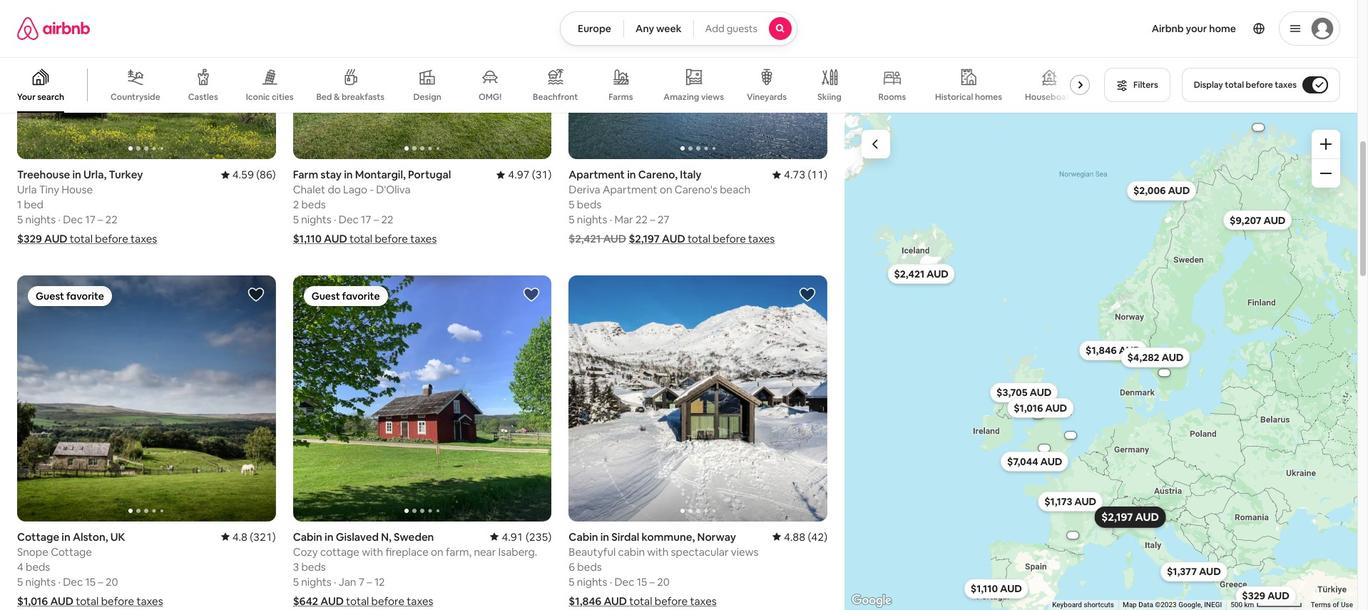 Task type: describe. For each thing, give the bounding box(es) containing it.
treehouse
[[17, 168, 70, 181]]

$329 aud button
[[1236, 586, 1296, 606]]

add guests
[[705, 22, 758, 35]]

beautyful
[[569, 545, 616, 559]]

– inside cabin in sirdal kommune, norway beautyful cabin with spectacular views 6 beds 5 nights · dec 15 – 20 $1,846 aud total before taxes
[[650, 575, 655, 588]]

your
[[17, 91, 36, 103]]

4.59 out of 5 average rating,  86 reviews image
[[221, 168, 276, 181]]

4.88 (42)
[[784, 530, 828, 544]]

0 horizontal spatial views
[[701, 91, 724, 103]]

17 inside "farm stay in montargil, portugal chalet do lago - d'oliva 2 beds 5 nights · dec 17 – 22 $1,110 aud total before taxes"
[[361, 213, 371, 226]]

design
[[414, 91, 442, 103]]

d'oliva
[[376, 183, 411, 196]]

your search
[[17, 91, 64, 103]]

group containing iconic cities
[[0, 57, 1096, 113]]

500 km
[[1231, 601, 1257, 609]]

kommune,
[[642, 530, 695, 544]]

display
[[1194, 79, 1224, 91]]

total inside the apartment in careno, italy deriva apartment on careno's beach 5 beds 5 nights · mar 22 – 27 $2,421 aud $2,197 aud total before taxes
[[688, 232, 711, 246]]

$1,377 aud
[[1167, 565, 1221, 578]]

none search field containing europe
[[560, 11, 798, 46]]

$2,421 aud inside "button"
[[894, 267, 949, 280]]

cozy
[[293, 545, 318, 559]]

· inside cottage in alston, uk snope cottage 4 beds 5 nights · dec 15 – 20 $1,016 aud total before taxes
[[58, 575, 61, 588]]

total inside cabin in sirdal kommune, norway beautyful cabin with spectacular views 6 beds 5 nights · dec 15 – 20 $1,846 aud total before taxes
[[630, 594, 653, 608]]

google image
[[849, 592, 896, 610]]

$642 aud button
[[1150, 362, 1179, 382]]

italy
[[680, 168, 702, 181]]

week
[[657, 22, 682, 35]]

google,
[[1179, 601, 1203, 609]]

0 vertical spatial apartment
[[569, 168, 625, 181]]

$1,173 aud
[[1045, 495, 1097, 508]]

uk
[[111, 530, 125, 544]]

any week
[[636, 22, 682, 35]]

total inside cottage in alston, uk snope cottage 4 beds 5 nights · dec 15 – 20 $1,016 aud total before taxes
[[76, 594, 99, 608]]

in inside "farm stay in montargil, portugal chalet do lago - d'oliva 2 beds 5 nights · dec 17 – 22 $1,110 aud total before taxes"
[[344, 168, 353, 181]]

2
[[293, 198, 299, 211]]

before inside cabin in gislaved n, sweden cozy cottage with fireplace on farm, near isaberg. 3 beds 5 nights · jan 7 – 12 $642 aud total before taxes
[[371, 594, 405, 608]]

before inside cabin in sirdal kommune, norway beautyful cabin with spectacular views 6 beds 5 nights · dec 15 – 20 $1,846 aud total before taxes
[[655, 594, 688, 608]]

shortcuts
[[1084, 601, 1115, 609]]

22 for before
[[106, 213, 118, 226]]

$1,846 aud inside cabin in sirdal kommune, norway beautyful cabin with spectacular views 6 beds 5 nights · dec 15 – 20 $1,846 aud total before taxes
[[569, 594, 627, 608]]

beds inside the apartment in careno, italy deriva apartment on careno's beach 5 beds 5 nights · mar 22 – 27 $2,421 aud $2,197 aud total before taxes
[[577, 198, 602, 211]]

(42)
[[808, 530, 828, 544]]

– inside treehouse in urla, turkey urla tiny house 1 bed 5 nights · dec 17 – 22 $329 aud total before taxes
[[98, 213, 103, 226]]

22 inside "farm stay in montargil, portugal chalet do lago - d'oliva 2 beds 5 nights · dec 17 – 22 $1,110 aud total before taxes"
[[381, 213, 394, 226]]

search
[[37, 91, 64, 103]]

4.97
[[508, 168, 530, 181]]

add to wishlist: cabin in gislaved n, sweden image
[[523, 286, 540, 303]]

(31)
[[532, 168, 552, 181]]

4.59 (86)
[[232, 168, 276, 181]]

cottage in alston, uk snope cottage 4 beds 5 nights · dec 15 – 20 $1,016 aud total before taxes
[[17, 530, 163, 608]]

· inside cabin in sirdal kommune, norway beautyful cabin with spectacular views 6 beds 5 nights · dec 15 – 20 $1,846 aud total before taxes
[[610, 575, 612, 588]]

4.73 (11)
[[784, 168, 828, 181]]

©2023
[[1156, 601, 1177, 609]]

nights inside "farm stay in montargil, portugal chalet do lago - d'oliva 2 beds 5 nights · dec 17 – 22 $1,110 aud total before taxes"
[[301, 213, 332, 226]]

terms
[[1312, 601, 1332, 609]]

taxes inside treehouse in urla, turkey urla tiny house 1 bed 5 nights · dec 17 – 22 $329 aud total before taxes
[[131, 232, 157, 246]]

taxes inside cottage in alston, uk snope cottage 4 beds 5 nights · dec 15 – 20 $1,016 aud total before taxes
[[137, 594, 163, 608]]

sirdal
[[612, 530, 640, 544]]

1 vertical spatial cottage
[[51, 545, 92, 558]]

· inside "farm stay in montargil, portugal chalet do lago - d'oliva 2 beds 5 nights · dec 17 – 22 $1,110 aud total before taxes"
[[334, 213, 337, 226]]

$1,110 aud inside "farm stay in montargil, portugal chalet do lago - d'oliva 2 beds 5 nights · dec 17 – 22 $1,110 aud total before taxes"
[[293, 232, 347, 246]]

do
[[328, 183, 341, 196]]

$2,197 aud inside $2,197 aud $642 aud
[[1102, 510, 1159, 524]]

add to wishlist: cabin in sirdal kommune, norway image
[[799, 286, 816, 303]]

27
[[658, 213, 670, 226]]

&
[[334, 91, 340, 103]]

any
[[636, 22, 654, 35]]

– inside the apartment in careno, italy deriva apartment on careno's beach 5 beds 5 nights · mar 22 – 27 $2,421 aud $2,197 aud total before taxes
[[650, 213, 656, 226]]

$2,197 aud $642 aud
[[1102, 370, 1174, 524]]

$1,016 aud inside button
[[1014, 401, 1067, 414]]

of
[[1333, 601, 1340, 609]]

bed & breakfasts
[[316, 91, 385, 103]]

deriva
[[569, 183, 601, 196]]

profile element
[[815, 0, 1341, 57]]

$1,846 aud button
[[1079, 340, 1148, 360]]

in for treehouse in urla, turkey urla tiny house 1 bed 5 nights · dec 17 – 22 $329 aud total before taxes
[[72, 168, 81, 181]]

lago
[[343, 183, 368, 196]]

nights inside treehouse in urla, turkey urla tiny house 1 bed 5 nights · dec 17 – 22 $329 aud total before taxes
[[25, 213, 56, 226]]

dec inside cottage in alston, uk snope cottage 4 beds 5 nights · dec 15 – 20 $1,016 aud total before taxes
[[63, 575, 83, 588]]

(235)
[[526, 530, 552, 544]]

$2,006 aud button
[[1127, 180, 1197, 200]]

google map
showing 23 stays. region
[[845, 113, 1358, 610]]

castles
[[188, 91, 218, 103]]

3
[[293, 560, 299, 573]]

total right display
[[1226, 79, 1245, 91]]

turkey
[[109, 168, 143, 181]]

$642 aud inside cabin in gislaved n, sweden cozy cottage with fireplace on farm, near isaberg. 3 beds 5 nights · jan 7 – 12 $642 aud total before taxes
[[293, 594, 344, 608]]

fireplace
[[386, 545, 429, 559]]

n,
[[381, 530, 392, 544]]

near
[[474, 545, 496, 559]]

4
[[17, 560, 23, 573]]

amazing views
[[664, 91, 724, 103]]

portugal
[[408, 168, 451, 181]]

22 for $2,421 aud
[[636, 213, 648, 226]]

km
[[1245, 601, 1255, 609]]

mar
[[615, 213, 634, 226]]

snope
[[17, 545, 48, 558]]

europe
[[578, 22, 612, 35]]

(11)
[[808, 168, 828, 181]]

$329 aud inside treehouse in urla, turkey urla tiny house 1 bed 5 nights · dec 17 – 22 $329 aud total before taxes
[[17, 232, 68, 246]]

$1,173 aud button
[[1038, 491, 1103, 511]]

$2,197 aud inside the apartment in careno, italy deriva apartment on careno's beach 5 beds 5 nights · mar 22 – 27 $2,421 aud $2,197 aud total before taxes
[[629, 232, 686, 246]]

0 vertical spatial cottage
[[17, 530, 59, 544]]

$2,006 aud
[[1134, 184, 1190, 197]]

15 inside cabin in sirdal kommune, norway beautyful cabin with spectacular views 6 beds 5 nights · dec 15 – 20 $1,846 aud total before taxes
[[637, 575, 647, 588]]

treehouse in urla, turkey urla tiny house 1 bed 5 nights · dec 17 – 22 $329 aud total before taxes
[[17, 168, 157, 246]]

careno,
[[639, 168, 678, 181]]

total inside "farm stay in montargil, portugal chalet do lago - d'oliva 2 beds 5 nights · dec 17 – 22 $1,110 aud total before taxes"
[[350, 232, 373, 246]]

taxes inside cabin in sirdal kommune, norway beautyful cabin with spectacular views 6 beds 5 nights · dec 15 – 20 $1,846 aud total before taxes
[[690, 594, 717, 608]]

nights inside cabin in gislaved n, sweden cozy cottage with fireplace on farm, near isaberg. 3 beds 5 nights · jan 7 – 12 $642 aud total before taxes
[[301, 575, 332, 588]]

beds inside cabin in sirdal kommune, norway beautyful cabin with spectacular views 6 beds 5 nights · dec 15 – 20 $1,846 aud total before taxes
[[578, 560, 602, 573]]

terms of use link
[[1312, 601, 1354, 609]]

dec inside "farm stay in montargil, portugal chalet do lago - d'oliva 2 beds 5 nights · dec 17 – 22 $1,110 aud total before taxes"
[[339, 213, 359, 226]]

$7,044 aud
[[1007, 455, 1063, 468]]

airbnb your home
[[1152, 22, 1237, 35]]

7
[[359, 575, 365, 588]]

before inside "farm stay in montargil, portugal chalet do lago - d'oliva 2 beds 5 nights · dec 17 – 22 $1,110 aud total before taxes"
[[375, 232, 408, 246]]

keyboard shortcuts
[[1053, 601, 1115, 609]]

$1,408 aud
[[1248, 125, 1270, 129]]

before inside treehouse in urla, turkey urla tiny house 1 bed 5 nights · dec 17 – 22 $329 aud total before taxes
[[95, 232, 128, 246]]

filters
[[1134, 79, 1159, 91]]

careno's
[[675, 183, 718, 196]]

$2,197 aud button
[[1095, 506, 1166, 528]]

20 inside cabin in sirdal kommune, norway beautyful cabin with spectacular views 6 beds 5 nights · dec 15 – 20 $1,846 aud total before taxes
[[657, 575, 670, 588]]

with for spectacular
[[648, 545, 669, 559]]

europe button
[[560, 11, 625, 46]]

group for cabin in sirdal kommune, norway beautyful cabin with spectacular views 6 beds 5 nights · dec 15 – 20 $1,846 aud total before taxes
[[569, 276, 828, 521]]

map
[[1123, 601, 1137, 609]]

apartment in careno, italy deriva apartment on careno's beach 5 beds 5 nights · mar 22 – 27 $2,421 aud $2,197 aud total before taxes
[[569, 168, 775, 246]]

15 inside cottage in alston, uk snope cottage 4 beds 5 nights · dec 15 – 20 $1,016 aud total before taxes
[[85, 575, 96, 588]]

cabin in sirdal kommune, norway beautyful cabin with spectacular views 6 beds 5 nights · dec 15 – 20 $1,846 aud total before taxes
[[569, 530, 759, 608]]

gislaved
[[336, 530, 379, 544]]

add to wishlist: cottage in alston, uk image
[[247, 286, 265, 303]]

omg!
[[479, 91, 502, 103]]

views inside cabin in sirdal kommune, norway beautyful cabin with spectacular views 6 beds 5 nights · dec 15 – 20 $1,846 aud total before taxes
[[731, 545, 759, 559]]

inegi
[[1205, 601, 1223, 609]]

· inside cabin in gislaved n, sweden cozy cottage with fireplace on farm, near isaberg. 3 beds 5 nights · jan 7 – 12 $642 aud total before taxes
[[334, 575, 337, 588]]

chalet
[[293, 183, 326, 196]]

1
[[17, 198, 22, 211]]

taxes inside the apartment in careno, italy deriva apartment on careno's beach 5 beds 5 nights · mar 22 – 27 $2,421 aud $2,197 aud total before taxes
[[749, 232, 775, 246]]

beds inside cabin in gislaved n, sweden cozy cottage with fireplace on farm, near isaberg. 3 beds 5 nights · jan 7 – 12 $642 aud total before taxes
[[301, 560, 326, 573]]



Task type: locate. For each thing, give the bounding box(es) containing it.
12
[[375, 575, 385, 588]]

guests
[[727, 22, 758, 35]]

cabin in gislaved n, sweden cozy cottage with fireplace on farm, near isaberg. 3 beds 5 nights · jan 7 – 12 $642 aud total before taxes
[[293, 530, 538, 608]]

$329 aud inside button
[[1242, 589, 1290, 602]]

$1,846 aud inside 'button'
[[1086, 344, 1141, 357]]

1 vertical spatial $1,016 aud
[[17, 594, 74, 608]]

taxes inside "farm stay in montargil, portugal chalet do lago - d'oliva 2 beds 5 nights · dec 17 – 22 $1,110 aud total before taxes"
[[410, 232, 437, 246]]

total
[[1226, 79, 1245, 91], [70, 232, 93, 246], [350, 232, 373, 246], [688, 232, 711, 246], [76, 594, 99, 608], [346, 594, 369, 608], [630, 594, 653, 608]]

dec down lago
[[339, 213, 359, 226]]

2 17 from the left
[[361, 213, 371, 226]]

$3,705 aud button
[[990, 382, 1058, 402]]

1 horizontal spatial 17
[[361, 213, 371, 226]]

17 down house
[[85, 213, 95, 226]]

2 with from the left
[[648, 545, 669, 559]]

– down the "alston,"
[[98, 575, 103, 588]]

0 vertical spatial $1,846 aud
[[1086, 344, 1141, 357]]

nights
[[25, 213, 56, 226], [301, 213, 332, 226], [577, 213, 608, 226], [25, 575, 56, 588], [301, 575, 332, 588], [577, 575, 608, 588]]

cabin
[[618, 545, 645, 559]]

4.88
[[784, 530, 806, 544]]

$1,016 aud down 4
[[17, 594, 74, 608]]

countryside
[[111, 91, 160, 103]]

bed
[[316, 91, 332, 103]]

· inside the apartment in careno, italy deriva apartment on careno's beach 5 beds 5 nights · mar 22 – 27 $2,421 aud $2,197 aud total before taxes
[[610, 213, 612, 226]]

house
[[62, 183, 93, 196]]

beds down chalet
[[301, 198, 326, 211]]

22 down the turkey
[[106, 213, 118, 226]]

in left the "alston,"
[[62, 530, 70, 544]]

beach
[[720, 183, 751, 196]]

total down 7
[[346, 594, 369, 608]]

1 horizontal spatial 20
[[657, 575, 670, 588]]

iconic
[[246, 91, 270, 103]]

dec down house
[[63, 213, 83, 226]]

0 horizontal spatial $1,110 aud
[[293, 232, 347, 246]]

· inside treehouse in urla, turkey urla tiny house 1 bed 5 nights · dec 17 – 22 $329 aud total before taxes
[[58, 213, 61, 226]]

1 horizontal spatial $2,421 aud
[[894, 267, 949, 280]]

before inside cottage in alston, uk snope cottage 4 beds 5 nights · dec 15 – 20 $1,016 aud total before taxes
[[101, 594, 134, 608]]

2 15 from the left
[[637, 575, 647, 588]]

on left farm,
[[431, 545, 444, 559]]

amazing
[[664, 91, 700, 103]]

4.73 out of 5 average rating,  11 reviews image
[[773, 168, 828, 181]]

zoom in image
[[1321, 138, 1332, 150]]

15 down the cabin
[[637, 575, 647, 588]]

historical
[[936, 91, 974, 103]]

22 inside the apartment in careno, italy deriva apartment on careno's beach 5 beds 5 nights · mar 22 – 27 $2,421 aud $2,197 aud total before taxes
[[636, 213, 648, 226]]

0 vertical spatial $642 aud
[[1155, 370, 1174, 375]]

– inside cabin in gislaved n, sweden cozy cottage with fireplace on farm, near isaberg. 3 beds 5 nights · jan 7 – 12 $642 aud total before taxes
[[367, 575, 372, 588]]

in for apartment in careno, italy deriva apartment on careno's beach 5 beds 5 nights · mar 22 – 27 $2,421 aud $2,197 aud total before taxes
[[627, 168, 636, 181]]

0 vertical spatial $2,197 aud
[[629, 232, 686, 246]]

20 inside cottage in alston, uk snope cottage 4 beds 5 nights · dec 15 – 20 $1,016 aud total before taxes
[[106, 575, 118, 588]]

home
[[1210, 22, 1237, 35]]

– down -
[[374, 213, 379, 226]]

1 vertical spatial apartment
[[603, 183, 658, 196]]

0 horizontal spatial 15
[[85, 575, 96, 588]]

with down n,
[[362, 545, 383, 559]]

total down the "alston,"
[[76, 594, 99, 608]]

bed
[[24, 198, 43, 211]]

nights inside cabin in sirdal kommune, norway beautyful cabin with spectacular views 6 beds 5 nights · dec 15 – 20 $1,846 aud total before taxes
[[577, 575, 608, 588]]

1 horizontal spatial cabin
[[569, 530, 598, 544]]

airbnb
[[1152, 22, 1184, 35]]

$642 aud down jan
[[293, 594, 344, 608]]

before down d'oliva
[[375, 232, 408, 246]]

1 horizontal spatial $1,846 aud
[[1086, 344, 1141, 357]]

beds down "cozy"
[[301, 560, 326, 573]]

in
[[72, 168, 81, 181], [344, 168, 353, 181], [627, 168, 636, 181], [62, 530, 70, 544], [325, 530, 334, 544], [601, 530, 610, 544]]

1 horizontal spatial $329 aud
[[1242, 589, 1290, 602]]

5 inside cabin in sirdal kommune, norway beautyful cabin with spectacular views 6 beds 5 nights · dec 15 – 20 $1,846 aud total before taxes
[[569, 575, 575, 588]]

2 22 from the left
[[381, 213, 394, 226]]

before inside the apartment in careno, italy deriva apartment on careno's beach 5 beds 5 nights · mar 22 – 27 $2,421 aud $2,197 aud total before taxes
[[713, 232, 746, 246]]

cities
[[272, 91, 294, 103]]

$9,207 aud button
[[1224, 210, 1292, 230]]

homes
[[975, 91, 1003, 103]]

20 down uk on the left bottom
[[106, 575, 118, 588]]

$2,421 aud button
[[888, 264, 955, 284]]

$3,705 aud
[[997, 386, 1052, 399]]

0 horizontal spatial 22
[[106, 213, 118, 226]]

17
[[85, 213, 95, 226], [361, 213, 371, 226]]

vineyards
[[747, 91, 787, 103]]

nights down the deriva
[[577, 213, 608, 226]]

0 horizontal spatial $2,197 aud
[[629, 232, 686, 246]]

0 vertical spatial $1,016 aud
[[1014, 401, 1067, 414]]

2 20 from the left
[[657, 575, 670, 588]]

20 down kommune,
[[657, 575, 670, 588]]

4.97 out of 5 average rating,  31 reviews image
[[497, 168, 552, 181]]

3 22 from the left
[[636, 213, 648, 226]]

1 vertical spatial $1,846 aud
[[569, 594, 627, 608]]

cottage up snope
[[17, 530, 59, 544]]

dec
[[63, 213, 83, 226], [339, 213, 359, 226], [63, 575, 83, 588], [615, 575, 635, 588]]

in for cabin in gislaved n, sweden cozy cottage with fireplace on farm, near isaberg. 3 beds 5 nights · jan 7 – 12 $642 aud total before taxes
[[325, 530, 334, 544]]

skiing
[[818, 91, 842, 103]]

dec down the "alston,"
[[63, 575, 83, 588]]

22 right mar
[[636, 213, 648, 226]]

before down beach
[[713, 232, 746, 246]]

0 horizontal spatial $642 aud
[[293, 594, 344, 608]]

1 20 from the left
[[106, 575, 118, 588]]

$1,408 aud button
[[1244, 117, 1273, 137]]

4.97 (31)
[[508, 168, 552, 181]]

in inside cabin in gislaved n, sweden cozy cottage with fireplace on farm, near isaberg. 3 beds 5 nights · jan 7 – 12 $642 aud total before taxes
[[325, 530, 334, 544]]

– left 27
[[650, 213, 656, 226]]

22 inside treehouse in urla, turkey urla tiny house 1 bed 5 nights · dec 17 – 22 $329 aud total before taxes
[[106, 213, 118, 226]]

beds inside "farm stay in montargil, portugal chalet do lago - d'oliva 2 beds 5 nights · dec 17 – 22 $1,110 aud total before taxes"
[[301, 198, 326, 211]]

before down uk on the left bottom
[[101, 594, 134, 608]]

zoom out image
[[1321, 168, 1332, 179]]

dec down the cabin
[[615, 575, 635, 588]]

jan
[[339, 575, 356, 588]]

1 vertical spatial on
[[431, 545, 444, 559]]

–
[[98, 213, 103, 226], [374, 213, 379, 226], [650, 213, 656, 226], [98, 575, 103, 588], [367, 575, 372, 588], [650, 575, 655, 588]]

nights down beautyful
[[577, 575, 608, 588]]

1 horizontal spatial views
[[731, 545, 759, 559]]

views down the norway
[[731, 545, 759, 559]]

in up house
[[72, 168, 81, 181]]

nights down snope
[[25, 575, 56, 588]]

17 inside treehouse in urla, turkey urla tiny house 1 bed 5 nights · dec 17 – 22 $329 aud total before taxes
[[85, 213, 95, 226]]

$2,421 aud inside the apartment in careno, italy deriva apartment on careno's beach 5 beds 5 nights · mar 22 – 27 $2,421 aud $2,197 aud total before taxes
[[569, 232, 627, 246]]

total down lago
[[350, 232, 373, 246]]

1 horizontal spatial with
[[648, 545, 669, 559]]

iconic cities
[[246, 91, 294, 103]]

cabin for beautyful
[[569, 530, 598, 544]]

terms of use
[[1312, 601, 1354, 609]]

5 inside cottage in alston, uk snope cottage 4 beds 5 nights · dec 15 – 20 $1,016 aud total before taxes
[[17, 575, 23, 588]]

1 cabin from the left
[[293, 530, 322, 544]]

4.8 out of 5 average rating,  321 reviews image
[[221, 530, 276, 544]]

cottage down the "alston,"
[[51, 545, 92, 558]]

1 horizontal spatial 22
[[381, 213, 394, 226]]

0 horizontal spatial $2,421 aud
[[569, 232, 627, 246]]

0 horizontal spatial $1,016 aud
[[17, 594, 74, 608]]

$1,016 aud
[[1014, 401, 1067, 414], [17, 594, 74, 608]]

urla
[[17, 183, 37, 196]]

1 horizontal spatial on
[[660, 183, 673, 196]]

0 horizontal spatial with
[[362, 545, 383, 559]]

before down the spectacular
[[655, 594, 688, 608]]

group for cabin in gislaved n, sweden cozy cottage with fireplace on farm, near isaberg. 3 beds 5 nights · jan 7 – 12 $642 aud total before taxes
[[293, 276, 552, 521]]

5 inside cabin in gislaved n, sweden cozy cottage with fireplace on farm, near isaberg. 3 beds 5 nights · jan 7 – 12 $642 aud total before taxes
[[293, 575, 299, 588]]

cabin for cozy
[[293, 530, 322, 544]]

your
[[1187, 22, 1208, 35]]

4.8
[[232, 530, 248, 544]]

1 vertical spatial views
[[731, 545, 759, 559]]

4.88 out of 5 average rating,  42 reviews image
[[773, 530, 828, 544]]

sweden
[[394, 530, 434, 544]]

with inside cabin in gislaved n, sweden cozy cottage with fireplace on farm, near isaberg. 3 beds 5 nights · jan 7 – 12 $642 aud total before taxes
[[362, 545, 383, 559]]

in inside treehouse in urla, turkey urla tiny house 1 bed 5 nights · dec 17 – 22 $329 aud total before taxes
[[72, 168, 81, 181]]

cabin up "cozy"
[[293, 530, 322, 544]]

use
[[1342, 601, 1354, 609]]

– down "urla," on the top left of the page
[[98, 213, 103, 226]]

total down house
[[70, 232, 93, 246]]

15 down the "alston,"
[[85, 575, 96, 588]]

keyboard shortcuts button
[[1053, 600, 1115, 610]]

$1,110 aud
[[293, 232, 347, 246], [971, 582, 1022, 595]]

0 vertical spatial $2,421 aud
[[569, 232, 627, 246]]

4.91 (235)
[[502, 530, 552, 544]]

1 22 from the left
[[106, 213, 118, 226]]

1 horizontal spatial 15
[[637, 575, 647, 588]]

on down careno,
[[660, 183, 673, 196]]

total inside cabin in gislaved n, sweden cozy cottage with fireplace on farm, near isaberg. 3 beds 5 nights · jan 7 – 12 $642 aud total before taxes
[[346, 594, 369, 608]]

in inside cottage in alston, uk snope cottage 4 beds 5 nights · dec 15 – 20 $1,016 aud total before taxes
[[62, 530, 70, 544]]

22 down d'oliva
[[381, 213, 394, 226]]

views
[[701, 91, 724, 103], [731, 545, 759, 559]]

nights inside cottage in alston, uk snope cottage 4 beds 5 nights · dec 15 – 20 $1,016 aud total before taxes
[[25, 575, 56, 588]]

apartment up the deriva
[[569, 168, 625, 181]]

0 horizontal spatial $329 aud
[[17, 232, 68, 246]]

– down kommune,
[[650, 575, 655, 588]]

in for cottage in alston, uk snope cottage 4 beds 5 nights · dec 15 – 20 $1,016 aud total before taxes
[[62, 530, 70, 544]]

cabin inside cabin in sirdal kommune, norway beautyful cabin with spectacular views 6 beds 5 nights · dec 15 – 20 $1,846 aud total before taxes
[[569, 530, 598, 544]]

5
[[569, 198, 575, 211], [17, 213, 23, 226], [293, 213, 299, 226], [569, 213, 575, 226], [17, 575, 23, 588], [293, 575, 299, 588], [569, 575, 575, 588]]

total inside treehouse in urla, turkey urla tiny house 1 bed 5 nights · dec 17 – 22 $329 aud total before taxes
[[70, 232, 93, 246]]

0 vertical spatial views
[[701, 91, 724, 103]]

with for fireplace
[[362, 545, 383, 559]]

with inside cabin in sirdal kommune, norway beautyful cabin with spectacular views 6 beds 5 nights · dec 15 – 20 $1,846 aud total before taxes
[[648, 545, 669, 559]]

1 horizontal spatial $1,016 aud
[[1014, 401, 1067, 414]]

group for apartment in careno, italy deriva apartment on careno's beach 5 beds 5 nights · mar 22 – 27 $2,421 aud $2,197 aud total before taxes
[[569, 0, 828, 159]]

$4,282 aud button
[[1121, 347, 1190, 367]]

$329 aud
[[17, 232, 68, 246], [1242, 589, 1290, 602]]

data
[[1139, 601, 1154, 609]]

5 inside treehouse in urla, turkey urla tiny house 1 bed 5 nights · dec 17 – 22 $329 aud total before taxes
[[17, 213, 23, 226]]

4.91 out of 5 average rating,  235 reviews image
[[491, 530, 552, 544]]

$1,016 aud down $3,705 aud
[[1014, 401, 1067, 414]]

taxes
[[1275, 79, 1297, 91], [131, 232, 157, 246], [410, 232, 437, 246], [749, 232, 775, 246], [137, 594, 163, 608], [407, 594, 434, 608], [690, 594, 717, 608]]

group
[[569, 0, 828, 159], [0, 57, 1096, 113], [17, 276, 276, 521], [293, 276, 552, 521], [569, 276, 828, 521]]

in up cottage
[[325, 530, 334, 544]]

0 vertical spatial on
[[660, 183, 673, 196]]

4.91
[[502, 530, 524, 544]]

before down the turkey
[[95, 232, 128, 246]]

– inside "farm stay in montargil, portugal chalet do lago - d'oliva 2 beds 5 nights · dec 17 – 22 $1,110 aud total before taxes"
[[374, 213, 379, 226]]

nights down chalet
[[301, 213, 332, 226]]

2 cabin from the left
[[569, 530, 598, 544]]

any week button
[[624, 11, 694, 46]]

$2,197 aud
[[629, 232, 686, 246], [1102, 510, 1159, 524]]

1 horizontal spatial $1,110 aud
[[971, 582, 1022, 595]]

total down the cabin
[[630, 594, 653, 608]]

before down '12'
[[371, 594, 405, 608]]

views right amazing
[[701, 91, 724, 103]]

taxes inside cabin in gislaved n, sweden cozy cottage with fireplace on farm, near isaberg. 3 beds 5 nights · jan 7 – 12 $642 aud total before taxes
[[407, 594, 434, 608]]

4.8 (321)
[[232, 530, 276, 544]]

0 horizontal spatial $1,846 aud
[[569, 594, 627, 608]]

0 horizontal spatial 20
[[106, 575, 118, 588]]

0 horizontal spatial on
[[431, 545, 444, 559]]

nights left jan
[[301, 575, 332, 588]]

– inside cottage in alston, uk snope cottage 4 beds 5 nights · dec 15 – 20 $1,016 aud total before taxes
[[98, 575, 103, 588]]

1 vertical spatial $329 aud
[[1242, 589, 1290, 602]]

before up $1,408 aud
[[1246, 79, 1274, 91]]

urla,
[[84, 168, 107, 181]]

in for cabin in sirdal kommune, norway beautyful cabin with spectacular views 6 beds 5 nights · dec 15 – 20 $1,846 aud total before taxes
[[601, 530, 610, 544]]

add
[[705, 22, 725, 35]]

None search field
[[560, 11, 798, 46]]

in up beautyful
[[601, 530, 610, 544]]

with down kommune,
[[648, 545, 669, 559]]

isaberg.
[[499, 545, 538, 559]]

dec inside cabin in sirdal kommune, norway beautyful cabin with spectacular views 6 beds 5 nights · dec 15 – 20 $1,846 aud total before taxes
[[615, 575, 635, 588]]

in up lago
[[344, 168, 353, 181]]

apartment up mar
[[603, 183, 658, 196]]

1 15 from the left
[[85, 575, 96, 588]]

beds down snope
[[26, 560, 50, 573]]

nights down 'bed'
[[25, 213, 56, 226]]

5 inside "farm stay in montargil, portugal chalet do lago - d'oliva 2 beds 5 nights · dec 17 – 22 $1,110 aud total before taxes"
[[293, 213, 299, 226]]

1 17 from the left
[[85, 213, 95, 226]]

cottage
[[17, 530, 59, 544], [51, 545, 92, 558]]

17 down -
[[361, 213, 371, 226]]

$1,110 aud button
[[964, 579, 1029, 599]]

rooms
[[879, 91, 907, 103]]

houseboats
[[1026, 91, 1074, 103]]

1 vertical spatial $2,421 aud
[[894, 267, 949, 280]]

1 vertical spatial $642 aud
[[293, 594, 344, 608]]

map data ©2023 google, inegi
[[1123, 601, 1223, 609]]

total down careno's
[[688, 232, 711, 246]]

beds down beautyful
[[578, 560, 602, 573]]

$642 aud down $4,282 aud
[[1155, 370, 1174, 375]]

$1,016 aud inside cottage in alston, uk snope cottage 4 beds 5 nights · dec 15 – 20 $1,016 aud total before taxes
[[17, 594, 74, 608]]

1 horizontal spatial $642 aud
[[1155, 370, 1174, 375]]

(86)
[[256, 168, 276, 181]]

cabin inside cabin in gislaved n, sweden cozy cottage with fireplace on farm, near isaberg. 3 beds 5 nights · jan 7 – 12 $642 aud total before taxes
[[293, 530, 322, 544]]

2 horizontal spatial 22
[[636, 213, 648, 226]]

beds inside cottage in alston, uk snope cottage 4 beds 5 nights · dec 15 – 20 $1,016 aud total before taxes
[[26, 560, 50, 573]]

add guests button
[[693, 11, 798, 46]]

0 horizontal spatial 17
[[85, 213, 95, 226]]

$1,110 aud inside $1,110 aud button
[[971, 582, 1022, 595]]

$642 aud inside $2,197 aud $642 aud
[[1155, 370, 1174, 375]]

1 vertical spatial $1,110 aud
[[971, 582, 1022, 595]]

1 horizontal spatial $2,197 aud
[[1102, 510, 1159, 524]]

filters button
[[1105, 68, 1171, 102]]

1 vertical spatial $2,197 aud
[[1102, 510, 1159, 524]]

$642 aud
[[1155, 370, 1174, 375], [293, 594, 344, 608]]

0 vertical spatial $1,110 aud
[[293, 232, 347, 246]]

nights inside the apartment in careno, italy deriva apartment on careno's beach 5 beds 5 nights · mar 22 – 27 $2,421 aud $2,197 aud total before taxes
[[577, 213, 608, 226]]

– right 7
[[367, 575, 372, 588]]

in inside cabin in sirdal kommune, norway beautyful cabin with spectacular views 6 beds 5 nights · dec 15 – 20 $1,846 aud total before taxes
[[601, 530, 610, 544]]

beachfront
[[533, 91, 578, 103]]

on inside cabin in gislaved n, sweden cozy cottage with fireplace on farm, near isaberg. 3 beds 5 nights · jan 7 – 12 $642 aud total before taxes
[[431, 545, 444, 559]]

display total before taxes
[[1194, 79, 1297, 91]]

$4,282 aud
[[1127, 351, 1184, 364]]

group for cottage in alston, uk snope cottage 4 beds 5 nights · dec 15 – 20 $1,016 aud total before taxes
[[17, 276, 276, 521]]

in inside the apartment in careno, italy deriva apartment on careno's beach 5 beds 5 nights · mar 22 – 27 $2,421 aud $2,197 aud total before taxes
[[627, 168, 636, 181]]

in left careno,
[[627, 168, 636, 181]]

beds down the deriva
[[577, 198, 602, 211]]

0 vertical spatial $329 aud
[[17, 232, 68, 246]]

dec inside treehouse in urla, turkey urla tiny house 1 bed 5 nights · dec 17 – 22 $329 aud total before taxes
[[63, 213, 83, 226]]

1 with from the left
[[362, 545, 383, 559]]

cabin up beautyful
[[569, 530, 598, 544]]

0 horizontal spatial cabin
[[293, 530, 322, 544]]

on inside the apartment in careno, italy deriva apartment on careno's beach 5 beds 5 nights · mar 22 – 27 $2,421 aud $2,197 aud total before taxes
[[660, 183, 673, 196]]

historical homes
[[936, 91, 1003, 103]]



Task type: vqa. For each thing, say whether or not it's contained in the screenshot.
Property
no



